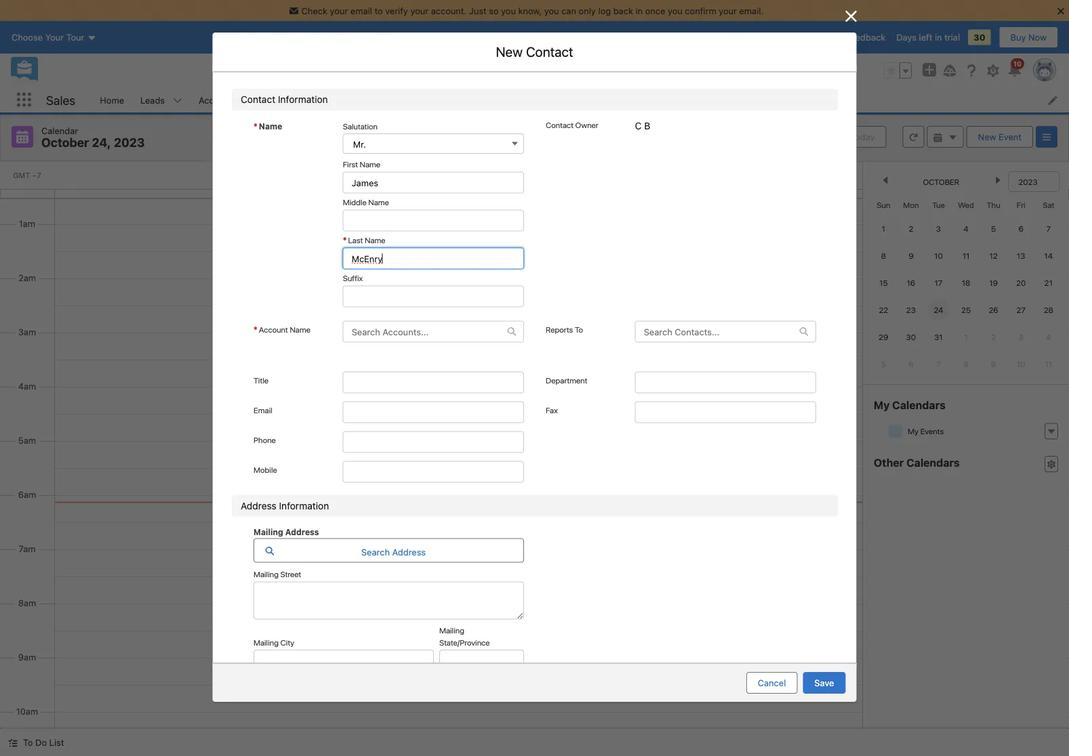 Task type: describe. For each thing, give the bounding box(es) containing it.
1 date group from the top
[[335, 235, 424, 272]]

related to for new event
[[230, 458, 276, 469]]

0 vertical spatial 7
[[1047, 224, 1051, 233]]

21
[[1045, 278, 1053, 288]]

log
[[599, 5, 611, 16]]

1 horizontal spatial 1
[[965, 332, 968, 342]]

complete
[[335, 166, 369, 175]]

2 you from the left
[[545, 5, 559, 16]]

address for search address
[[392, 547, 426, 558]]

c b
[[635, 120, 650, 131]]

related for new event
[[230, 458, 263, 469]]

name for last name
[[365, 236, 385, 245]]

contacts image
[[338, 484, 354, 500]]

1 horizontal spatial 6
[[1019, 224, 1024, 233]]

* name
[[253, 121, 282, 131]]

1 horizontal spatial 4
[[1047, 332, 1052, 342]]

feedback
[[846, 32, 886, 42]]

1 vertical spatial 8
[[964, 359, 969, 369]]

26
[[989, 305, 999, 315]]

Email text field
[[343, 402, 524, 424]]

gmt −7
[[13, 171, 41, 180]]

mr.
[[353, 139, 366, 150]]

only
[[579, 5, 596, 16]]

save
[[815, 679, 835, 689]]

leave
[[820, 32, 843, 42]]

my calendars
[[874, 399, 946, 412]]

contacts
[[271, 95, 308, 105]]

left
[[919, 32, 933, 42]]

other for other calendars
[[874, 456, 904, 469]]

days
[[897, 32, 917, 42]]

Mobile telephone field
[[343, 462, 524, 483]]

reminder
[[242, 569, 276, 578]]

mailing for mailing street
[[253, 570, 278, 580]]

event inside button
[[999, 132, 1022, 142]]

* left last
[[343, 236, 347, 245]]

1 horizontal spatial 11
[[1045, 359, 1053, 369]]

calendar details
[[230, 119, 301, 130]]

mailing for mailing city
[[253, 638, 278, 648]]

calendar for details
[[230, 119, 269, 130]]

accounts list item
[[191, 87, 263, 113]]

my for my events
[[908, 427, 919, 436]]

calendar october 24, 2023
[[41, 125, 145, 150]]

mr. button
[[343, 134, 524, 154]]

events
[[921, 427, 944, 436]]

0 vertical spatial 24
[[463, 171, 474, 181]]

calendar link
[[424, 87, 477, 113]]

quotes list item
[[701, 87, 764, 113]]

* left details in the left top of the page
[[253, 121, 257, 131]]

dashboards link
[[551, 87, 617, 113]]

confirm
[[685, 5, 717, 16]]

2 your from the left
[[411, 5, 429, 16]]

street
[[280, 570, 301, 580]]

0 horizontal spatial new event
[[503, 86, 567, 102]]

0 vertical spatial new
[[496, 44, 523, 60]]

search address button
[[253, 539, 524, 563]]

owner
[[575, 120, 598, 130]]

to do list
[[23, 738, 64, 748]]

related to for related to
[[546, 485, 582, 495]]

1 vertical spatial new
[[503, 86, 530, 102]]

sales
[[46, 93, 75, 107]]

field.
[[385, 166, 402, 175]]

new contact
[[496, 44, 574, 60]]

1 vertical spatial 9
[[992, 359, 997, 369]]

related for related to
[[546, 485, 572, 495]]

new event button
[[967, 126, 1034, 148]]

reports to
[[546, 325, 583, 335]]

0 vertical spatial in
[[636, 5, 643, 16]]

other information
[[230, 541, 307, 553]]

1am
[[19, 218, 35, 229]]

contact owner
[[546, 120, 598, 130]]

contacts list item
[[263, 87, 334, 113]]

mailing street
[[253, 570, 301, 580]]

8am
[[18, 598, 36, 608]]

quotes
[[709, 95, 738, 105]]

20
[[1017, 278, 1026, 288]]

3am
[[18, 327, 36, 337]]

address information
[[240, 501, 329, 512]]

reports for reports to
[[546, 325, 573, 335]]

my events
[[908, 427, 944, 436]]

accounts image
[[641, 484, 658, 500]]

0 vertical spatial contact
[[526, 44, 574, 60]]

Location text field
[[335, 204, 524, 226]]

inverse image
[[843, 39, 860, 56]]

set
[[278, 569, 289, 578]]

buy now
[[1011, 32, 1047, 42]]

0 vertical spatial 8
[[882, 251, 886, 260]]

description
[[242, 405, 282, 415]]

hide items image
[[889, 425, 903, 438]]

0 vertical spatial 4
[[964, 224, 969, 233]]

mailing for mailing state/province
[[439, 626, 464, 636]]

home link
[[92, 87, 132, 113]]

information for other information
[[257, 541, 307, 553]]

tue 24
[[443, 171, 474, 181]]

just
[[469, 5, 487, 16]]

sun
[[877, 200, 891, 210]]

accounts link
[[191, 87, 245, 113]]

reports for reports
[[643, 95, 675, 105]]

mon
[[904, 200, 919, 210]]

0 vertical spatial address
[[240, 501, 276, 512]]

* time
[[431, 238, 453, 247]]

0 vertical spatial 5
[[992, 224, 996, 233]]

18
[[962, 278, 971, 288]]

2am
[[18, 273, 36, 283]]

* left the account
[[253, 325, 257, 335]]

name down mobile
[[242, 485, 263, 495]]

Fax telephone field
[[635, 402, 816, 424]]

information for address information
[[279, 501, 329, 512]]

account name
[[259, 325, 310, 335]]

2 date group from the top
[[335, 292, 424, 329]]

leave feedback
[[820, 32, 886, 42]]

fax
[[546, 406, 558, 416]]

email
[[351, 5, 372, 16]]

Mailing City text field
[[253, 651, 434, 672]]

accounts
[[199, 95, 237, 105]]

verify
[[385, 5, 408, 16]]

do
[[35, 738, 47, 748]]

24 cell
[[925, 296, 953, 324]]

24 inside cell
[[934, 305, 944, 315]]

to inside button
[[23, 738, 33, 748]]

quotes link
[[701, 87, 746, 113]]

city
[[280, 638, 294, 648]]

Suffix text field
[[343, 286, 524, 308]]

save button
[[803, 673, 846, 695]]

leads list item
[[132, 87, 191, 113]]

5am
[[18, 435, 36, 446]]

list
[[49, 738, 64, 748]]

Title text field
[[343, 372, 524, 394]]

days left in trial
[[897, 32, 961, 42]]

name for * name
[[259, 121, 282, 131]]

can
[[562, 5, 577, 16]]

salutation
[[343, 121, 378, 131]]

account
[[259, 325, 288, 335]]

0 horizontal spatial 2
[[909, 224, 914, 233]]

mailing for mailing address
[[253, 528, 283, 538]]



Task type: vqa. For each thing, say whether or not it's contained in the screenshot.


Task type: locate. For each thing, give the bounding box(es) containing it.
address down address information
[[285, 528, 319, 538]]

8
[[882, 251, 886, 260], [964, 359, 969, 369]]

in
[[636, 5, 643, 16], [935, 32, 943, 42]]

Middle Name text field
[[343, 210, 524, 232]]

calendar down sales
[[41, 125, 78, 136]]

calendars down events
[[907, 456, 960, 469]]

once
[[646, 5, 666, 16]]

other for other information
[[230, 541, 254, 553]]

3 down the 27
[[1019, 332, 1024, 342]]

to
[[375, 5, 383, 16]]

28
[[1044, 305, 1054, 315]]

2 vertical spatial address
[[392, 547, 426, 558]]

1 horizontal spatial 8
[[964, 359, 969, 369]]

1 horizontal spatial 9
[[992, 359, 997, 369]]

information up mailing address
[[279, 501, 329, 512]]

c
[[635, 120, 642, 131]]

Last Name text field
[[343, 248, 524, 270]]

1 vertical spatial date group
[[335, 292, 424, 329]]

1 vertical spatial 5
[[882, 359, 886, 369]]

title
[[253, 376, 268, 386]]

0 vertical spatial calendars
[[893, 399, 946, 412]]

2 date from the top
[[341, 295, 358, 304]]

1 down 25
[[965, 332, 968, 342]]

1 horizontal spatial other
[[874, 456, 904, 469]]

check your email to verify your account. just so you know, you can only log back in once you confirm your email.
[[302, 5, 764, 16]]

dashboards list item
[[551, 87, 635, 113]]

0 horizontal spatial 4
[[964, 224, 969, 233]]

0 vertical spatial 11
[[963, 251, 970, 260]]

mailing left street
[[253, 570, 278, 580]]

you left can
[[545, 5, 559, 16]]

tue for tue
[[933, 200, 945, 210]]

0 horizontal spatial 10
[[935, 251, 943, 260]]

4
[[964, 224, 969, 233], [1047, 332, 1052, 342]]

0 horizontal spatial related to
[[230, 458, 276, 469]]

24
[[463, 171, 474, 181], [934, 305, 944, 315]]

0 horizontal spatial reports
[[546, 325, 573, 335]]

1 vertical spatial 6
[[909, 359, 914, 369]]

0 horizontal spatial 5
[[882, 359, 886, 369]]

30 down "23"
[[907, 332, 916, 342]]

0 horizontal spatial tue
[[443, 171, 461, 181]]

0 horizontal spatial my
[[874, 399, 890, 412]]

in right the left
[[935, 32, 943, 42]]

first
[[343, 160, 358, 169]]

name down contact information
[[259, 121, 282, 131]]

date group
[[335, 235, 424, 272], [335, 292, 424, 329]]

my up hide items "image"
[[874, 399, 890, 412]]

address for mailing address
[[285, 528, 319, 538]]

text default image
[[934, 133, 943, 142], [799, 327, 809, 337], [507, 488, 517, 497], [810, 488, 820, 497], [660, 490, 670, 499], [8, 739, 18, 749]]

0 horizontal spatial 6
[[909, 359, 914, 369]]

0 vertical spatial my
[[874, 399, 890, 412]]

account.
[[431, 5, 467, 16]]

11 down the 28
[[1045, 359, 1053, 369]]

tue for tue 24
[[443, 171, 461, 181]]

home
[[100, 95, 124, 105]]

1 horizontal spatial 2
[[992, 332, 996, 342]]

thu
[[987, 200, 1001, 210]]

0 horizontal spatial address
[[240, 501, 276, 512]]

reports link
[[635, 87, 683, 113]]

related
[[230, 458, 263, 469], [546, 485, 572, 495]]

0 vertical spatial event
[[533, 86, 567, 102]]

contact information
[[240, 94, 328, 105]]

name for account name
[[290, 325, 310, 335]]

24 down mr. popup button
[[463, 171, 474, 181]]

sat
[[1043, 200, 1055, 210]]

name for middle name
[[368, 198, 389, 207]]

0 horizontal spatial 11
[[963, 251, 970, 260]]

1 vertical spatial 7
[[937, 359, 941, 369]]

23
[[907, 305, 916, 315]]

1 vertical spatial 1
[[965, 332, 968, 342]]

fri
[[1017, 200, 1026, 210]]

Reports To text field
[[636, 322, 799, 342]]

inverse image
[[843, 8, 860, 24]]

1 horizontal spatial in
[[935, 32, 943, 42]]

22
[[879, 305, 889, 315]]

7 down 31 on the right of page
[[937, 359, 941, 369]]

1 vertical spatial my
[[908, 427, 919, 436]]

calendar down search...
[[432, 95, 469, 105]]

cancel
[[758, 679, 786, 689]]

reports up b
[[643, 95, 675, 105]]

All-Day Event checkbox
[[335, 351, 346, 361]]

in right back
[[636, 5, 643, 16]]

0 horizontal spatial 7
[[937, 359, 941, 369]]

mailing city
[[253, 638, 294, 648]]

calendar list item
[[424, 87, 495, 113]]

1 horizontal spatial 5
[[992, 224, 996, 233]]

your right verify
[[411, 5, 429, 16]]

Description text field
[[335, 401, 524, 439]]

mailing inside mailing state/province
[[439, 626, 464, 636]]

list containing home
[[92, 87, 1070, 113]]

mobile
[[253, 466, 277, 475]]

1 horizontal spatial 7
[[1047, 224, 1051, 233]]

0 horizontal spatial october
[[41, 135, 89, 150]]

back
[[614, 5, 633, 16]]

0 horizontal spatial 3
[[937, 224, 941, 233]]

8 down 25
[[964, 359, 969, 369]]

date up suffix
[[341, 238, 358, 247]]

october left 24,
[[41, 135, 89, 150]]

0 horizontal spatial 24
[[463, 171, 474, 181]]

calendars for other calendars
[[907, 456, 960, 469]]

other up reminder
[[230, 541, 254, 553]]

1 horizontal spatial 24
[[934, 305, 944, 315]]

Mailing State/Province text field
[[439, 651, 524, 672]]

0 vertical spatial 30
[[974, 32, 986, 42]]

tue right mon
[[933, 200, 945, 210]]

name right last
[[365, 236, 385, 245]]

0 horizontal spatial other
[[230, 541, 254, 553]]

your
[[330, 5, 348, 16], [411, 5, 429, 16], [719, 5, 737, 16]]

new inside button
[[978, 132, 997, 142]]

group
[[884, 62, 912, 79]]

information down mailing address
[[257, 541, 307, 553]]

0 horizontal spatial related
[[230, 458, 263, 469]]

8 up 15
[[882, 251, 886, 260]]

leave feedback link
[[820, 32, 886, 42]]

0 horizontal spatial your
[[330, 5, 348, 16]]

1 you from the left
[[501, 5, 516, 16]]

information for contact information
[[278, 94, 328, 105]]

phone
[[253, 436, 276, 445]]

calendar inside list item
[[432, 95, 469, 105]]

2 horizontal spatial you
[[668, 5, 683, 16]]

First Name text field
[[343, 172, 524, 194]]

wed
[[959, 200, 975, 210]]

1 vertical spatial related
[[546, 485, 572, 495]]

calendars for my calendars
[[893, 399, 946, 412]]

1 vertical spatial event
[[999, 132, 1022, 142]]

contact for contact information
[[240, 94, 275, 105]]

mailing left city
[[253, 638, 278, 648]]

Department text field
[[635, 372, 816, 394]]

my for my calendars
[[874, 399, 890, 412]]

7am
[[19, 544, 36, 554]]

search
[[361, 547, 390, 558]]

0 horizontal spatial 8
[[882, 251, 886, 260]]

3 you from the left
[[668, 5, 683, 16]]

2 vertical spatial contact
[[546, 120, 573, 130]]

dashboards
[[559, 95, 609, 105]]

name for first name
[[360, 160, 380, 169]]

tue inside grid
[[933, 200, 945, 210]]

0 vertical spatial october
[[41, 135, 89, 150]]

reports inside reports link
[[643, 95, 675, 105]]

name right middle
[[368, 198, 389, 207]]

tue down mr. popup button
[[443, 171, 461, 181]]

new event inside button
[[978, 132, 1022, 142]]

name right the first
[[360, 160, 380, 169]]

3 up "17"
[[937, 224, 941, 233]]

2 down the 26
[[992, 332, 996, 342]]

reports up the department
[[546, 325, 573, 335]]

24 down "17"
[[934, 305, 944, 315]]

6am
[[18, 490, 36, 500]]

16
[[907, 278, 916, 288]]

text default image
[[949, 133, 958, 142], [507, 327, 517, 337], [1047, 427, 1057, 437], [1047, 460, 1057, 470], [357, 490, 367, 499]]

1 horizontal spatial related
[[546, 485, 572, 495]]

middle
[[343, 198, 366, 207]]

grid
[[870, 195, 1063, 378]]

6 down fri
[[1019, 224, 1024, 233]]

None text field
[[335, 307, 424, 329]]

now
[[1029, 32, 1047, 42]]

reminder set
[[242, 569, 289, 578]]

1 horizontal spatial 30
[[974, 32, 986, 42]]

1 vertical spatial information
[[279, 501, 329, 512]]

leads
[[140, 95, 165, 105]]

search...
[[405, 66, 441, 76]]

october inside calendar october 24, 2023
[[41, 135, 89, 150]]

your left email.
[[719, 5, 737, 16]]

mailing up other information
[[253, 528, 283, 538]]

opportunities list item
[[334, 87, 424, 113]]

1 horizontal spatial your
[[411, 5, 429, 16]]

4 down wed
[[964, 224, 969, 233]]

24,
[[92, 135, 111, 150]]

0 vertical spatial tue
[[443, 171, 461, 181]]

0 vertical spatial 6
[[1019, 224, 1024, 233]]

you right the so
[[501, 5, 516, 16]]

other down hide items "image"
[[874, 456, 904, 469]]

10 down the 27
[[1017, 359, 1026, 369]]

details
[[271, 119, 301, 130]]

30
[[974, 32, 986, 42], [907, 332, 916, 342]]

address down mobile
[[240, 501, 276, 512]]

1 vertical spatial 10
[[1017, 359, 1026, 369]]

you right once
[[668, 5, 683, 16]]

search... button
[[378, 60, 649, 81]]

cancel button
[[747, 673, 798, 695]]

today button
[[839, 126, 887, 148]]

information up details in the left top of the page
[[278, 94, 328, 105]]

4 down the 28
[[1047, 332, 1052, 342]]

9 down the 26
[[992, 359, 997, 369]]

middle name
[[343, 198, 389, 207]]

2023
[[114, 135, 145, 150]]

first name
[[343, 160, 380, 169]]

october up wed
[[923, 177, 960, 187]]

to
[[575, 325, 583, 335], [265, 458, 276, 469], [574, 485, 582, 495], [23, 738, 33, 748]]

0 vertical spatial new event
[[503, 86, 567, 102]]

1 vertical spatial tue
[[933, 200, 945, 210]]

text default image inside 'to do list' button
[[8, 739, 18, 749]]

Phone telephone field
[[343, 432, 524, 453]]

30 right trial
[[974, 32, 986, 42]]

1 vertical spatial calendars
[[907, 456, 960, 469]]

0 vertical spatial other
[[874, 456, 904, 469]]

2 vertical spatial information
[[257, 541, 307, 553]]

0 vertical spatial date
[[341, 238, 358, 247]]

1 vertical spatial new event
[[978, 132, 1022, 142]]

so
[[489, 5, 499, 16]]

your left email
[[330, 5, 348, 16]]

2 horizontal spatial address
[[392, 547, 426, 558]]

0 vertical spatial 3
[[937, 224, 941, 233]]

1 date from the top
[[341, 238, 358, 247]]

10 up "17"
[[935, 251, 943, 260]]

1 vertical spatial 4
[[1047, 332, 1052, 342]]

calendars up "my events"
[[893, 399, 946, 412]]

address inside button
[[392, 547, 426, 558]]

list
[[92, 87, 1070, 113]]

7
[[1047, 224, 1051, 233], [937, 359, 941, 369]]

9 up 16 at the top right of page
[[909, 251, 914, 260]]

0 vertical spatial 10
[[935, 251, 943, 260]]

1 vertical spatial 2
[[992, 332, 996, 342]]

1 horizontal spatial calendar
[[230, 119, 269, 130]]

name right the account
[[290, 325, 310, 335]]

to do list button
[[0, 730, 72, 757]]

mailing up state/province
[[439, 626, 464, 636]]

7 down sat
[[1047, 224, 1051, 233]]

suffix
[[343, 274, 363, 283]]

2 down mon
[[909, 224, 914, 233]]

address right "search"
[[392, 547, 426, 558]]

grid containing sun
[[870, 195, 1063, 378]]

6 up 'my calendars'
[[909, 359, 914, 369]]

0 vertical spatial information
[[278, 94, 328, 105]]

date down suffix
[[341, 295, 358, 304]]

other calendars
[[874, 456, 960, 469]]

date group down suffix
[[335, 292, 424, 329]]

1 horizontal spatial october
[[923, 177, 960, 187]]

time
[[436, 238, 453, 247]]

3 your from the left
[[719, 5, 737, 16]]

2 vertical spatial new
[[978, 132, 997, 142]]

1 horizontal spatial address
[[285, 528, 319, 538]]

None text field
[[335, 250, 424, 272]]

0 horizontal spatial 1
[[882, 224, 886, 233]]

Mailing Street text field
[[253, 582, 524, 620]]

reports list item
[[635, 87, 701, 113]]

my right hide items "image"
[[908, 427, 919, 436]]

date group up suffix
[[335, 235, 424, 272]]

date
[[341, 238, 358, 247], [341, 295, 358, 304]]

1 horizontal spatial 3
[[1019, 332, 1024, 342]]

calendar for october
[[41, 125, 78, 136]]

*
[[253, 121, 257, 131], [343, 236, 347, 245], [431, 238, 434, 247], [253, 325, 257, 335]]

1 vertical spatial 11
[[1045, 359, 1053, 369]]

1 vertical spatial date
[[341, 295, 358, 304]]

5 down 29 at the top right of the page
[[882, 359, 886, 369]]

1 vertical spatial related to
[[546, 485, 582, 495]]

1 horizontal spatial reports
[[643, 95, 675, 105]]

0 vertical spatial related to
[[230, 458, 276, 469]]

contact up calendar details
[[240, 94, 275, 105]]

calendar down 'accounts' list item
[[230, 119, 269, 130]]

Search Accounts... text field
[[343, 322, 507, 342]]

calendars
[[893, 399, 946, 412], [907, 456, 960, 469]]

* left time
[[431, 238, 434, 247]]

9am
[[18, 652, 36, 663]]

1 horizontal spatial new event
[[978, 132, 1022, 142]]

5 down thu
[[992, 224, 996, 233]]

contact left owner
[[546, 120, 573, 130]]

type
[[242, 375, 259, 384]]

2
[[909, 224, 914, 233], [992, 332, 996, 342]]

0 vertical spatial 2
[[909, 224, 914, 233]]

state/province
[[439, 638, 490, 648]]

1 horizontal spatial my
[[908, 427, 919, 436]]

0 horizontal spatial you
[[501, 5, 516, 16]]

0 vertical spatial 9
[[909, 251, 914, 260]]

contact up search... button
[[526, 44, 574, 60]]

1 horizontal spatial event
[[999, 132, 1022, 142]]

19
[[990, 278, 998, 288]]

contact for contact owner
[[546, 120, 573, 130]]

1 vertical spatial october
[[923, 177, 960, 187]]

1 your from the left
[[330, 5, 348, 16]]

11 up 18
[[963, 251, 970, 260]]

calendar inside calendar october 24, 2023
[[41, 125, 78, 136]]

1 vertical spatial 3
[[1019, 332, 1024, 342]]

forecasts link
[[495, 87, 551, 113]]

0 horizontal spatial event
[[533, 86, 567, 102]]

opportunities
[[342, 95, 398, 105]]

event
[[533, 86, 567, 102], [999, 132, 1022, 142]]

opportunities link
[[334, 87, 406, 113]]

0 horizontal spatial calendar
[[41, 125, 78, 136]]

1 vertical spatial in
[[935, 32, 943, 42]]

30 inside grid
[[907, 332, 916, 342]]

1 down sun
[[882, 224, 886, 233]]

0 vertical spatial related
[[230, 458, 263, 469]]

1 vertical spatial 24
[[934, 305, 944, 315]]

email.
[[740, 5, 764, 16]]

1 vertical spatial 30
[[907, 332, 916, 342]]



